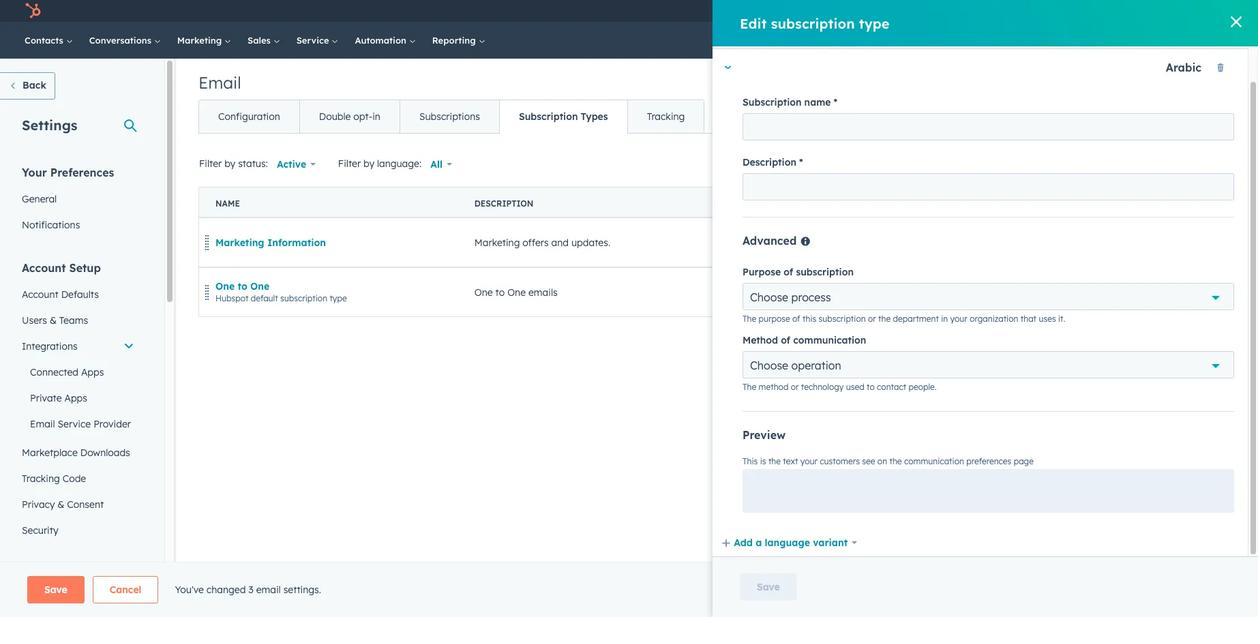 Task type: vqa. For each thing, say whether or not it's contained in the screenshot.
REVENUE
no



Task type: locate. For each thing, give the bounding box(es) containing it.
choose up method
[[750, 359, 789, 373]]

& inside users & teams link
[[50, 315, 57, 327]]

0 vertical spatial type
[[860, 15, 890, 32]]

email up configuration link
[[199, 72, 241, 93]]

0 vertical spatial choose
[[750, 291, 789, 304]]

double opt-in link
[[299, 100, 400, 133]]

1 the from the top
[[743, 314, 757, 324]]

types
[[581, 111, 608, 123]]

subscription inside navigation
[[519, 111, 578, 123]]

one to one button
[[216, 280, 270, 292]]

users & teams
[[22, 315, 88, 327]]

of up choose process
[[784, 266, 794, 278]]

email service provider link
[[14, 411, 143, 437]]

0 horizontal spatial &
[[50, 315, 57, 327]]

connected
[[30, 366, 78, 379]]

on
[[878, 456, 888, 467]]

hubspot image
[[25, 3, 41, 19]]

account up account defaults
[[22, 261, 66, 275]]

marketing left offers
[[475, 236, 520, 249]]

0 vertical spatial of
[[784, 266, 794, 278]]

3
[[249, 584, 254, 596]]

service down private apps link
[[58, 418, 91, 431]]

changed
[[207, 584, 246, 596]]

account for account defaults
[[22, 289, 59, 301]]

by
[[225, 157, 236, 170], [364, 157, 375, 170]]

close image
[[1231, 16, 1242, 27]]

2 account from the top
[[22, 289, 59, 301]]

the right on
[[890, 456, 902, 467]]

service link
[[288, 22, 347, 59]]

service
[[297, 35, 332, 46], [58, 418, 91, 431]]

customers
[[820, 456, 860, 467]]

or right method
[[791, 382, 799, 392]]

arabic button
[[713, 49, 1202, 86]]

1 vertical spatial or
[[791, 382, 799, 392]]

0 horizontal spatial in
[[373, 111, 381, 123]]

save
[[757, 581, 780, 594], [44, 584, 67, 596]]

1 horizontal spatial subscription
[[743, 96, 802, 108]]

in right department on the right bottom of page
[[942, 314, 949, 324]]

filter down double opt-in link
[[338, 157, 361, 170]]

create subscription type button
[[1118, 154, 1236, 175]]

Subscription name text field
[[743, 113, 1235, 141]]

2 choose from the top
[[750, 359, 789, 373]]

general link
[[14, 186, 143, 212]]

subscription for subscription types
[[519, 111, 578, 123]]

1 vertical spatial active
[[1110, 287, 1134, 297]]

None text field
[[743, 469, 1235, 513]]

2 filter from the left
[[338, 157, 361, 170]]

filter
[[199, 157, 222, 170], [338, 157, 361, 170]]

it.
[[1059, 314, 1066, 324]]

email service provider
[[30, 418, 131, 431]]

language:
[[377, 157, 422, 170]]

marketing information button
[[216, 236, 326, 249]]

0 horizontal spatial communication
[[794, 334, 867, 347]]

name
[[216, 199, 240, 209]]

defaults
[[61, 289, 99, 301]]

in inside navigation
[[373, 111, 381, 123]]

1 vertical spatial account
[[22, 289, 59, 301]]

conversations
[[89, 35, 154, 46]]

subscription left types
[[519, 111, 578, 123]]

to inside one to one hubspot default subscription type
[[238, 280, 247, 292]]

the
[[879, 314, 891, 324], [769, 456, 781, 467], [890, 456, 902, 467]]

email for email
[[199, 72, 241, 93]]

1 vertical spatial subscription
[[519, 111, 578, 123]]

by left language:
[[364, 157, 375, 170]]

1 vertical spatial communication
[[905, 456, 965, 467]]

this
[[803, 314, 817, 324]]

notifications
[[22, 219, 80, 231]]

0 vertical spatial communication
[[794, 334, 867, 347]]

1 vertical spatial type
[[1207, 159, 1225, 169]]

1 vertical spatial the
[[743, 382, 757, 392]]

subscription types link
[[499, 100, 627, 133]]

advanced
[[743, 234, 800, 248]]

1 vertical spatial tracking
[[22, 473, 60, 485]]

0 horizontal spatial subscription
[[519, 111, 578, 123]]

subscription right "this"
[[819, 314, 866, 324]]

email
[[199, 72, 241, 93], [30, 418, 55, 431]]

your right text
[[801, 456, 818, 467]]

0 vertical spatial service
[[297, 35, 332, 46]]

1 vertical spatial of
[[793, 314, 801, 324]]

subscription
[[771, 15, 855, 32], [1158, 159, 1205, 169], [796, 266, 854, 278], [280, 293, 328, 303], [819, 314, 866, 324]]

automation link
[[347, 22, 424, 59]]

preferences
[[50, 166, 114, 179]]

0 horizontal spatial save
[[44, 584, 67, 596]]

marketing for marketing offers and updates.
[[475, 236, 520, 249]]

description
[[475, 199, 534, 209]]

save down the a at right
[[757, 581, 780, 594]]

apps down "integrations" "button" on the bottom of the page
[[81, 366, 104, 379]]

subscriptions
[[420, 111, 480, 123]]

private
[[30, 392, 62, 405]]

communication right on
[[905, 456, 965, 467]]

0 horizontal spatial save button
[[27, 577, 84, 604]]

2 vertical spatial type
[[330, 293, 347, 303]]

active
[[277, 158, 306, 171], [1110, 287, 1134, 297]]

filter for filter by language:
[[338, 157, 361, 170]]

the left method
[[743, 382, 757, 392]]

communication up operation
[[794, 334, 867, 347]]

0 horizontal spatial to
[[238, 280, 247, 292]]

choose
[[750, 291, 789, 304], [750, 359, 789, 373]]

create
[[1130, 159, 1156, 169]]

text
[[783, 456, 798, 467]]

subscription up process
[[796, 266, 854, 278]]

1 vertical spatial &
[[58, 499, 64, 511]]

& right privacy
[[58, 499, 64, 511]]

marketing left sales
[[177, 35, 225, 46]]

subscription inside one to one hubspot default subscription type
[[280, 293, 328, 303]]

0 vertical spatial subscription
[[743, 96, 802, 108]]

to
[[238, 280, 247, 292], [496, 286, 505, 298], [867, 382, 875, 392]]

tracking for tracking
[[647, 111, 685, 123]]

cancel
[[110, 584, 142, 596]]

menu
[[909, 0, 1242, 22]]

subscription right create
[[1158, 159, 1205, 169]]

0 vertical spatial email
[[199, 72, 241, 93]]

to left the emails
[[496, 286, 505, 298]]

navigation containing configuration
[[199, 100, 705, 134]]

1 vertical spatial apps
[[64, 392, 87, 405]]

& for privacy
[[58, 499, 64, 511]]

notifications link
[[14, 212, 143, 238]]

1 vertical spatial choose
[[750, 359, 789, 373]]

updates.
[[572, 236, 611, 249]]

1 horizontal spatial communication
[[905, 456, 965, 467]]

navigation
[[199, 100, 705, 134]]

& inside privacy & consent link
[[58, 499, 64, 511]]

1 horizontal spatial service
[[297, 35, 332, 46]]

of down the purpose
[[781, 334, 791, 347]]

save down the data management
[[44, 584, 67, 596]]

used
[[846, 382, 865, 392]]

variant
[[813, 537, 848, 549]]

edit subscription type
[[740, 15, 890, 32]]

of left "this"
[[793, 314, 801, 324]]

0 vertical spatial account
[[22, 261, 66, 275]]

preview
[[743, 428, 786, 442]]

description
[[743, 156, 797, 169]]

2 the from the top
[[743, 382, 757, 392]]

all button
[[422, 151, 461, 178]]

1 horizontal spatial tracking
[[647, 111, 685, 123]]

2 horizontal spatial type
[[1207, 159, 1225, 169]]

consent
[[67, 499, 104, 511]]

0 vertical spatial &
[[50, 315, 57, 327]]

back link
[[0, 72, 55, 100]]

subscription right default
[[280, 293, 328, 303]]

by left status:
[[225, 157, 236, 170]]

menu containing apoptosis studios 2
[[909, 0, 1242, 22]]

choose for choose operation
[[750, 359, 789, 373]]

1 account from the top
[[22, 261, 66, 275]]

apps inside private apps link
[[64, 392, 87, 405]]

department
[[893, 314, 939, 324]]

0 vertical spatial tracking
[[647, 111, 685, 123]]

0 vertical spatial apps
[[81, 366, 104, 379]]

0 vertical spatial in
[[373, 111, 381, 123]]

or left department on the right bottom of page
[[868, 314, 877, 324]]

apps down connected apps link
[[64, 392, 87, 405]]

1 vertical spatial email
[[30, 418, 55, 431]]

1 by from the left
[[225, 157, 236, 170]]

0 vertical spatial the
[[743, 314, 757, 324]]

your preferences
[[22, 166, 114, 179]]

management
[[52, 567, 124, 581]]

in right 'double'
[[373, 111, 381, 123]]

0 horizontal spatial by
[[225, 157, 236, 170]]

1 horizontal spatial &
[[58, 499, 64, 511]]

this
[[743, 456, 758, 467]]

type inside button
[[1207, 159, 1225, 169]]

filter by language:
[[338, 157, 422, 170]]

1 horizontal spatial by
[[364, 157, 375, 170]]

privacy
[[22, 499, 55, 511]]

1 horizontal spatial your
[[951, 314, 968, 324]]

1 horizontal spatial or
[[868, 314, 877, 324]]

to up hubspot on the left top
[[238, 280, 247, 292]]

apps for private apps
[[64, 392, 87, 405]]

filter left status:
[[199, 157, 222, 170]]

service right the sales link
[[297, 35, 332, 46]]

2 vertical spatial of
[[781, 334, 791, 347]]

0 horizontal spatial tracking
[[22, 473, 60, 485]]

2 by from the left
[[364, 157, 375, 170]]

apps for connected apps
[[81, 366, 104, 379]]

1 horizontal spatial to
[[496, 286, 505, 298]]

0 horizontal spatial filter
[[199, 157, 222, 170]]

tracking
[[647, 111, 685, 123], [22, 473, 60, 485]]

technology
[[802, 382, 844, 392]]

0 vertical spatial or
[[868, 314, 877, 324]]

status
[[1097, 199, 1128, 209]]

1 vertical spatial your
[[801, 456, 818, 467]]

1 choose from the top
[[750, 291, 789, 304]]

1 horizontal spatial filter
[[338, 157, 361, 170]]

& right users
[[50, 315, 57, 327]]

0 vertical spatial your
[[951, 314, 968, 324]]

Description text field
[[743, 173, 1235, 201]]

0 horizontal spatial service
[[58, 418, 91, 431]]

1 vertical spatial service
[[58, 418, 91, 431]]

communication
[[794, 334, 867, 347], [905, 456, 965, 467]]

one
[[216, 280, 235, 292], [250, 280, 270, 292], [475, 286, 493, 298], [508, 286, 526, 298]]

type for edit subscription type
[[860, 15, 890, 32]]

0 vertical spatial active
[[277, 158, 306, 171]]

1 vertical spatial in
[[942, 314, 949, 324]]

of for operation
[[781, 334, 791, 347]]

0 horizontal spatial email
[[30, 418, 55, 431]]

apps inside connected apps link
[[81, 366, 104, 379]]

of for process
[[784, 266, 794, 278]]

1 horizontal spatial active
[[1110, 287, 1134, 297]]

studios
[[1182, 5, 1213, 16]]

tracking inside the account setup element
[[22, 473, 60, 485]]

name
[[805, 96, 831, 108]]

type
[[860, 15, 890, 32], [1207, 159, 1225, 169], [330, 293, 347, 303]]

2 horizontal spatial to
[[867, 382, 875, 392]]

choose for choose process
[[750, 291, 789, 304]]

marketing down the name
[[216, 236, 264, 249]]

email down private
[[30, 418, 55, 431]]

your
[[951, 314, 968, 324], [801, 456, 818, 467]]

0 horizontal spatial your
[[801, 456, 818, 467]]

0 horizontal spatial type
[[330, 293, 347, 303]]

you've
[[175, 584, 204, 596]]

0 horizontal spatial active
[[277, 158, 306, 171]]

caret image
[[724, 66, 732, 69]]

information
[[267, 236, 326, 249]]

contacts
[[25, 35, 66, 46]]

1 horizontal spatial email
[[199, 72, 241, 93]]

email inside the account setup element
[[30, 418, 55, 431]]

account up users
[[22, 289, 59, 301]]

security link
[[14, 518, 143, 544]]

subscription left name
[[743, 96, 802, 108]]

choose up the purpose
[[750, 291, 789, 304]]

2
[[1216, 5, 1221, 16]]

1 filter from the left
[[199, 157, 222, 170]]

marketing offers and updates.
[[475, 236, 611, 249]]

users & teams link
[[14, 308, 143, 334]]

the up method
[[743, 314, 757, 324]]

1 horizontal spatial type
[[860, 15, 890, 32]]

one to one emails
[[475, 286, 558, 298]]

to right used
[[867, 382, 875, 392]]

status:
[[238, 157, 268, 170]]

the left department on the right bottom of page
[[879, 314, 891, 324]]

your
[[22, 166, 47, 179]]

your left organization on the bottom of the page
[[951, 314, 968, 324]]

provider
[[94, 418, 131, 431]]

tracking inside navigation
[[647, 111, 685, 123]]

tara schultz image
[[1123, 5, 1135, 17]]

help image
[[1048, 6, 1061, 18]]

1 horizontal spatial save
[[757, 581, 780, 594]]

this is the text your customers see on the communication preferences page
[[743, 456, 1034, 467]]



Task type: describe. For each thing, give the bounding box(es) containing it.
hubspot
[[216, 293, 249, 303]]

code
[[63, 473, 86, 485]]

reporting link
[[424, 22, 494, 59]]

english
[[890, 286, 922, 298]]

search button
[[1223, 29, 1246, 52]]

one to one hubspot default subscription type
[[216, 280, 347, 303]]

type for create subscription type
[[1207, 159, 1225, 169]]

settings
[[22, 117, 77, 134]]

account setup
[[22, 261, 101, 275]]

your preferences element
[[14, 165, 143, 238]]

to for hubspot
[[238, 280, 247, 292]]

by for status:
[[225, 157, 236, 170]]

filter by status:
[[199, 157, 268, 170]]

integrations button
[[14, 334, 143, 360]]

reporting
[[432, 35, 479, 46]]

marketing for marketing information
[[216, 236, 264, 249]]

edit
[[740, 15, 767, 32]]

organization
[[970, 314, 1019, 324]]

connected apps link
[[14, 360, 143, 385]]

by for language:
[[364, 157, 375, 170]]

automation
[[355, 35, 409, 46]]

a
[[756, 537, 762, 549]]

settings link
[[1069, 4, 1086, 18]]

double opt-in
[[319, 111, 381, 123]]

integrations
[[22, 340, 78, 353]]

hubspot link
[[16, 3, 51, 19]]

data management element
[[14, 566, 143, 617]]

search image
[[1230, 35, 1240, 45]]

emails
[[529, 286, 558, 298]]

upgrade
[[934, 7, 972, 18]]

account setup element
[[14, 261, 143, 544]]

settings image
[[1071, 6, 1083, 18]]

notifications image
[[1094, 6, 1106, 18]]

all
[[431, 158, 443, 171]]

apoptosis studios 2
[[1138, 5, 1221, 16]]

double
[[319, 111, 351, 123]]

subscription for subscription name
[[743, 96, 802, 108]]

security
[[22, 525, 58, 537]]

private apps
[[30, 392, 87, 405]]

tracking for tracking code
[[22, 473, 60, 485]]

marketplaces image
[[1020, 6, 1032, 18]]

to for emails
[[496, 286, 505, 298]]

configuration
[[218, 111, 280, 123]]

users
[[22, 315, 47, 327]]

marketing for marketing
[[177, 35, 225, 46]]

method
[[743, 334, 778, 347]]

contacts link
[[16, 22, 81, 59]]

privacy & consent link
[[14, 492, 143, 518]]

language
[[765, 537, 810, 549]]

marketplace downloads
[[22, 447, 130, 459]]

the right is
[[769, 456, 781, 467]]

marketplace downloads link
[[14, 440, 143, 466]]

email for email service provider
[[30, 418, 55, 431]]

properties
[[22, 594, 68, 607]]

data management
[[22, 567, 124, 581]]

& for users
[[50, 315, 57, 327]]

active inside popup button
[[277, 158, 306, 171]]

calling icon image
[[991, 5, 1003, 18]]

upgrade image
[[919, 6, 931, 18]]

method
[[759, 382, 789, 392]]

account defaults link
[[14, 282, 143, 308]]

sales
[[248, 35, 273, 46]]

0 horizontal spatial or
[[791, 382, 799, 392]]

help button
[[1043, 0, 1066, 22]]

service inside the account setup element
[[58, 418, 91, 431]]

1 horizontal spatial in
[[942, 314, 949, 324]]

settings.
[[284, 584, 321, 596]]

the for the method or technology used to contact people.
[[743, 382, 757, 392]]

subscription right edit in the right of the page
[[771, 15, 855, 32]]

Search HubSpot search field
[[1067, 29, 1234, 52]]

general
[[22, 193, 57, 205]]

marketing link
[[169, 22, 240, 59]]

uses
[[1039, 314, 1057, 324]]

that
[[1021, 314, 1037, 324]]

process
[[792, 291, 831, 304]]

purpose
[[743, 266, 781, 278]]

page
[[1014, 456, 1034, 467]]

teams
[[59, 315, 88, 327]]

subscription inside button
[[1158, 159, 1205, 169]]

the for the purpose of this subscription or the department in your organization that uses it.
[[743, 314, 757, 324]]

configuration link
[[199, 100, 299, 133]]

choose process
[[750, 291, 831, 304]]

tracking link
[[627, 100, 704, 133]]

people.
[[909, 382, 937, 392]]

notifications button
[[1089, 0, 1112, 22]]

type inside one to one hubspot default subscription type
[[330, 293, 347, 303]]

account for account setup
[[22, 261, 66, 275]]

choose operation
[[750, 359, 842, 373]]

you've changed 3 email settings.
[[175, 584, 321, 596]]

cancel button
[[93, 577, 159, 604]]

account defaults
[[22, 289, 99, 301]]

marketplace
[[22, 447, 78, 459]]

filter for filter by status:
[[199, 157, 222, 170]]

data
[[22, 567, 49, 581]]

add
[[734, 537, 753, 549]]

properties link
[[14, 587, 143, 613]]

1 horizontal spatial save button
[[740, 574, 797, 601]]

see
[[863, 456, 876, 467]]

tracking code link
[[14, 466, 143, 492]]

arabic
[[1167, 61, 1202, 74]]

subscription types
[[519, 111, 608, 123]]

preferences
[[967, 456, 1012, 467]]

subscription name
[[743, 96, 831, 108]]



